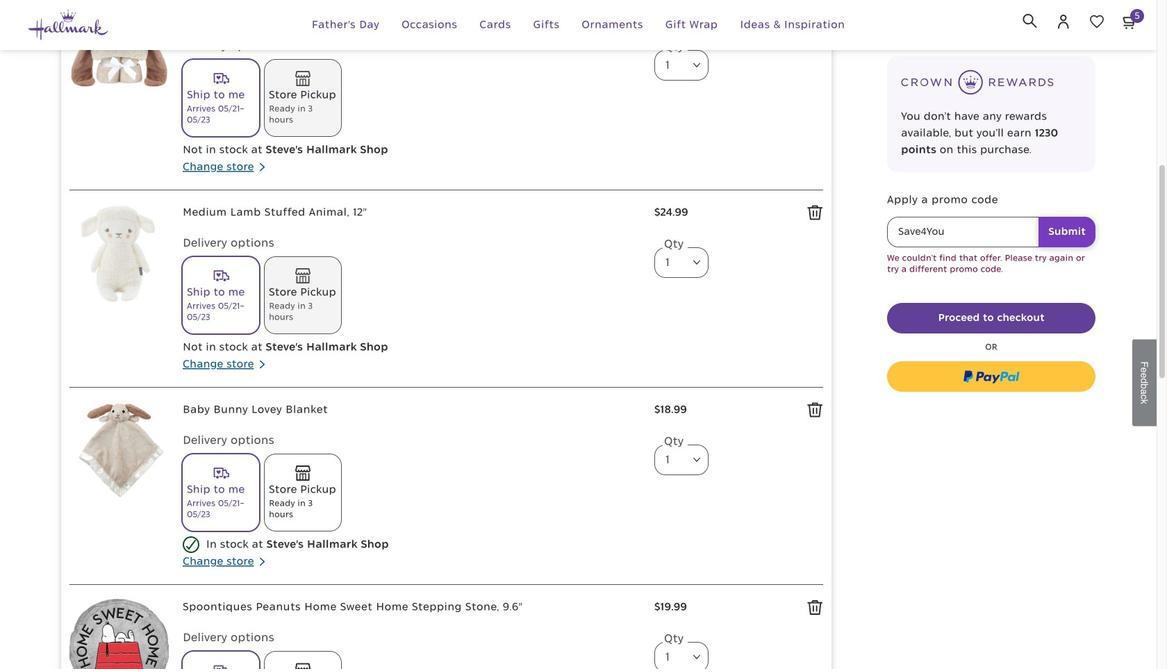 Task type: vqa. For each thing, say whether or not it's contained in the screenshot.
"Next slide" icon
no



Task type: describe. For each thing, give the bounding box(es) containing it.
main menu. menu bar
[[221, 0, 936, 50]]

4 option group from the top
[[183, 652, 641, 669]]

baby bunny lovey blanket, , large image
[[69, 402, 169, 501]]

delivery options element for medium lamb stuffed animal, 12", , large image
[[183, 235, 641, 339]]

remove spoontiques peanuts home sweet home stepping stone, 9.6" image
[[808, 600, 823, 616]]

hallmark logo image
[[28, 10, 108, 40]]

cart actions element
[[887, 303, 1096, 392]]

delivery options element for baby bunny lovey blanket, , large image
[[183, 432, 641, 536]]

4 delivery options element from the top
[[183, 630, 641, 669]]

remove baby bunny lovey blanket image
[[808, 402, 823, 418]]

crown rewards element
[[887, 56, 1096, 172]]



Task type: locate. For each thing, give the bounding box(es) containing it.
option group for medium lamb stuffed animal, 12", , large image
[[183, 257, 641, 339]]

search image
[[1023, 13, 1038, 28]]

3 delivery options element from the top
[[183, 432, 641, 536]]

none radio inside option group
[[265, 60, 341, 136]]

option group for baby bunny hooded blanket with pockets, , large image
[[183, 60, 641, 142]]

2 delivery options element from the top
[[183, 235, 641, 339]]

remove baby bunny hooded blanket with pockets image
[[808, 7, 823, 23]]

None radio
[[265, 60, 341, 136]]

option group
[[183, 60, 641, 142], [183, 257, 641, 339], [183, 454, 641, 536], [183, 652, 641, 669]]

delivery options element for baby bunny hooded blanket with pockets, , large image
[[183, 37, 641, 142]]

remove medium lamb stuffed animal, 12" image
[[808, 205, 823, 221]]

1 delivery options element from the top
[[183, 37, 641, 142]]

None radio
[[183, 60, 259, 136], [183, 257, 259, 333], [265, 257, 341, 333], [183, 454, 259, 531], [265, 454, 341, 531], [183, 652, 259, 669], [265, 652, 341, 669], [183, 60, 259, 136], [183, 257, 259, 333], [265, 257, 341, 333], [183, 454, 259, 531], [265, 454, 341, 531], [183, 652, 259, 669], [265, 652, 341, 669]]

3 option group from the top
[[183, 454, 641, 536]]

medium lamb stuffed animal, 12", , large image
[[69, 204, 169, 304]]

option group for baby bunny lovey blanket, , large image
[[183, 454, 641, 536]]

baby bunny hooded blanket with pockets, , large image
[[69, 7, 169, 106]]

None text field
[[887, 217, 1096, 248]]

1 option group from the top
[[183, 60, 641, 142]]

None search field
[[1015, 5, 1046, 36]]

delivery options element
[[183, 37, 641, 142], [183, 235, 641, 339], [183, 432, 641, 536], [183, 630, 641, 669]]

alert
[[887, 253, 1096, 275]]

my account dropdown menu image
[[1056, 13, 1072, 30]]

spoontiques peanuts home sweet home stepping stone, 9.6", , large image
[[69, 599, 169, 669]]

2 option group from the top
[[183, 257, 641, 339]]



